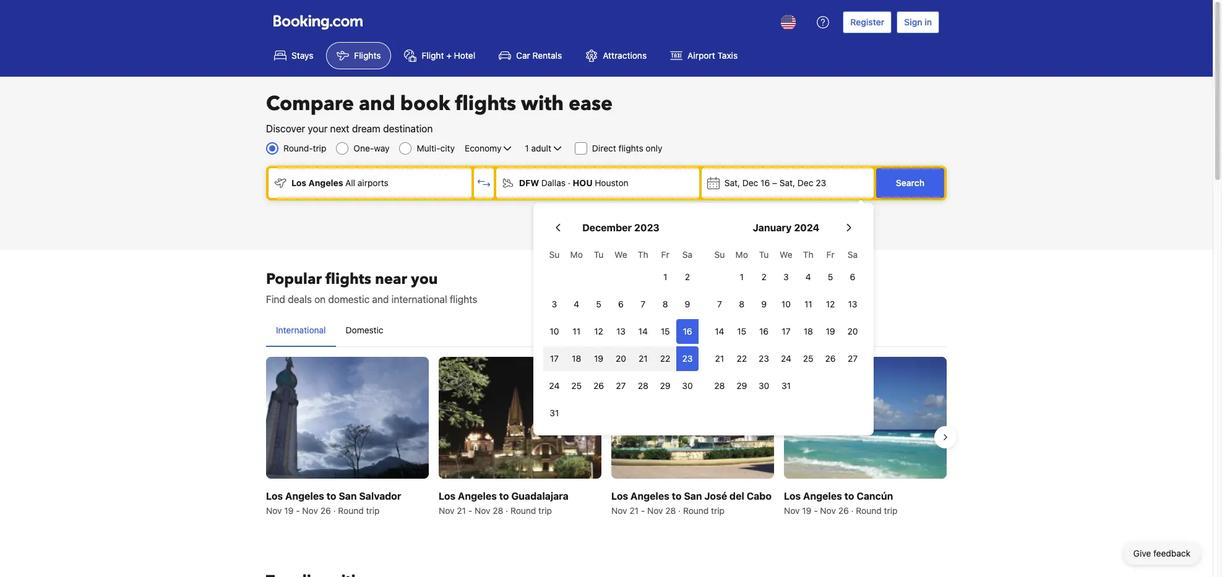 Task type: locate. For each thing, give the bounding box(es) containing it.
1 left 2 december 2023 option at right
[[663, 272, 667, 282]]

14 for 14 option
[[715, 326, 724, 337]]

4 to from the left
[[845, 491, 854, 502]]

1 round from the left
[[338, 506, 364, 516]]

los for los angeles to san josé del cabo
[[611, 491, 628, 502]]

23 right – on the top of the page
[[816, 178, 826, 188]]

fr for 2024
[[827, 249, 835, 260]]

8 right the 7 checkbox
[[739, 299, 745, 309]]

tu for december 2023
[[594, 249, 604, 260]]

1 to from the left
[[327, 491, 336, 502]]

22 inside "checkbox"
[[737, 353, 747, 364]]

1 vertical spatial 27
[[616, 381, 626, 391]]

0 horizontal spatial sat,
[[724, 178, 740, 188]]

1 horizontal spatial 2
[[761, 272, 767, 282]]

1 horizontal spatial 3
[[784, 272, 789, 282]]

1 vertical spatial 3
[[552, 299, 557, 309]]

0 horizontal spatial grid
[[543, 243, 699, 426]]

0 vertical spatial 3
[[784, 272, 789, 282]]

29 December 2023 checkbox
[[654, 374, 676, 399]]

near
[[375, 269, 407, 290]]

21 January 2024 checkbox
[[709, 347, 731, 371]]

economy
[[465, 143, 502, 153]]

28 inside checkbox
[[714, 381, 725, 391]]

24
[[781, 353, 791, 364], [549, 381, 560, 391]]

los for los angeles to san salvador
[[266, 491, 283, 502]]

sat, left – on the top of the page
[[724, 178, 740, 188]]

0 horizontal spatial 7
[[641, 299, 646, 309]]

multi-
[[417, 143, 440, 153]]

1 grid from the left
[[543, 243, 699, 426]]

flight + hotel link
[[394, 42, 486, 69]]

1 vertical spatial 31
[[550, 408, 559, 418]]

flights right international
[[450, 294, 478, 305]]

30 right the 29 january 2024 checkbox
[[759, 381, 769, 391]]

0 vertical spatial 31
[[782, 381, 791, 391]]

round down josé
[[683, 506, 709, 516]]

0 vertical spatial 27
[[848, 353, 858, 364]]

angeles for los angeles to guadalajara
[[458, 491, 497, 502]]

hotel
[[454, 50, 475, 61]]

5 inside 'option'
[[596, 299, 601, 309]]

21 inside los angeles to san josé del cabo nov 21 - nov 28 · round trip
[[630, 506, 639, 516]]

18 inside option
[[572, 353, 581, 364]]

7 for the 7 checkbox
[[717, 299, 722, 309]]

1 vertical spatial 4
[[574, 299, 579, 309]]

7
[[641, 299, 646, 309], [717, 299, 722, 309]]

search
[[896, 178, 925, 188]]

trip down josé
[[711, 506, 725, 516]]

20 January 2024 checkbox
[[842, 319, 864, 344]]

13 right 12 january 2024 checkbox
[[848, 299, 857, 309]]

0 horizontal spatial th
[[638, 249, 648, 260]]

21 cell
[[632, 344, 654, 371]]

25 left 26 checkbox
[[803, 353, 814, 364]]

31 inside checkbox
[[550, 408, 559, 418]]

trip down guadalajara
[[538, 506, 552, 516]]

josé
[[704, 491, 727, 502]]

10 inside option
[[782, 299, 791, 309]]

24 left 25 option
[[549, 381, 560, 391]]

angeles inside los angeles to san josé del cabo nov 21 - nov 28 · round trip
[[631, 491, 670, 502]]

0 horizontal spatial 14
[[638, 326, 648, 337]]

0 horizontal spatial dec
[[742, 178, 758, 188]]

24 right 23 january 2024 checkbox at the right bottom of page
[[781, 353, 791, 364]]

2 7 from the left
[[717, 299, 722, 309]]

1 vertical spatial 11
[[573, 326, 581, 337]]

20 left 21 december 2023 checkbox
[[616, 353, 626, 364]]

su for december
[[549, 249, 560, 260]]

16 right 15 january 2024 option
[[759, 326, 769, 337]]

hou
[[573, 178, 593, 188]]

18 inside checkbox
[[804, 326, 813, 337]]

3
[[784, 272, 789, 282], [552, 299, 557, 309]]

1 horizontal spatial 17
[[782, 326, 791, 337]]

0 vertical spatial 13
[[848, 299, 857, 309]]

2 inside option
[[685, 272, 690, 282]]

0 horizontal spatial 8
[[663, 299, 668, 309]]

su for january
[[714, 249, 725, 260]]

3 - from the left
[[641, 506, 645, 516]]

20 inside the 20 option
[[848, 326, 858, 337]]

mo up 1 option
[[736, 249, 748, 260]]

2 su from the left
[[714, 249, 725, 260]]

2 22 from the left
[[737, 353, 747, 364]]

27
[[848, 353, 858, 364], [616, 381, 626, 391]]

1 horizontal spatial 4
[[806, 272, 811, 282]]

give feedback button
[[1124, 543, 1201, 565]]

12 January 2024 checkbox
[[820, 292, 842, 317]]

18 for 18 checkbox
[[804, 326, 813, 337]]

1 9 from the left
[[685, 299, 690, 309]]

17 right 16 checkbox
[[782, 326, 791, 337]]

2 15 from the left
[[737, 326, 746, 337]]

15 for 15 january 2024 option
[[737, 326, 746, 337]]

27 for 27 december 2023 checkbox
[[616, 381, 626, 391]]

1 horizontal spatial san
[[684, 491, 702, 502]]

4 inside checkbox
[[806, 272, 811, 282]]

los for los angeles to guadalajara
[[439, 491, 456, 502]]

1 vertical spatial 24
[[549, 381, 560, 391]]

0 vertical spatial 24
[[781, 353, 791, 364]]

1 January 2024 checkbox
[[731, 265, 753, 290]]

22
[[660, 353, 670, 364], [737, 353, 747, 364]]

los angeles to san salvador image
[[266, 357, 429, 479]]

3 right 2 january 2024 "option"
[[784, 272, 789, 282]]

fr up 1 december 2023 checkbox at right
[[661, 249, 669, 260]]

los inside los angeles to cancún nov 19 - nov 26 · round trip
[[784, 491, 801, 502]]

31 right 30 january 2024 checkbox
[[782, 381, 791, 391]]

15 January 2024 checkbox
[[731, 319, 753, 344]]

6 December 2023 checkbox
[[610, 292, 632, 317]]

0 horizontal spatial 24
[[549, 381, 560, 391]]

1 vertical spatial 10
[[550, 326, 559, 337]]

14 January 2024 checkbox
[[709, 319, 731, 344]]

25 left 26 december 2023 checkbox
[[571, 381, 582, 391]]

8 December 2023 checkbox
[[654, 292, 676, 317]]

1 horizontal spatial we
[[780, 249, 793, 260]]

29 inside 29 "option"
[[660, 381, 671, 391]]

0 horizontal spatial 1
[[525, 143, 529, 153]]

19 cell
[[588, 344, 610, 371]]

th for 2023
[[638, 249, 648, 260]]

0 vertical spatial 6
[[850, 272, 856, 282]]

to inside los angeles to san josé del cabo nov 21 - nov 28 · round trip
[[672, 491, 682, 502]]

1 horizontal spatial 5
[[828, 272, 833, 282]]

12 left 13 option
[[594, 326, 603, 337]]

1 horizontal spatial sa
[[848, 249, 858, 260]]

region
[[256, 352, 957, 522]]

19 inside 'checkbox'
[[594, 353, 603, 364]]

we for january
[[780, 249, 793, 260]]

4 December 2023 checkbox
[[566, 292, 588, 317]]

22 right 21 option
[[737, 353, 747, 364]]

tu
[[594, 249, 604, 260], [759, 249, 769, 260]]

round down guadalajara
[[511, 506, 536, 516]]

we down december 2023
[[615, 249, 627, 260]]

2 8 from the left
[[739, 299, 745, 309]]

flights up "economy"
[[455, 90, 516, 118]]

2 th from the left
[[803, 249, 814, 260]]

0 horizontal spatial 25
[[571, 381, 582, 391]]

4 for 4 checkbox
[[806, 272, 811, 282]]

11 right the 10 option
[[804, 299, 812, 309]]

flights left only
[[619, 143, 643, 153]]

2 9 from the left
[[761, 299, 767, 309]]

we up 3 checkbox
[[780, 249, 793, 260]]

th for 2024
[[803, 249, 814, 260]]

26 inside los angeles to san salvador nov 19 - nov 26 · round trip
[[320, 506, 331, 516]]

round down cancún
[[856, 506, 882, 516]]

los inside the los angeles to guadalajara nov 21 - nov 28 · round trip
[[439, 491, 456, 502]]

22 December 2023 checkbox
[[654, 347, 676, 371]]

23 right 22 "checkbox"
[[759, 353, 769, 364]]

to inside los angeles to cancún nov 19 - nov 26 · round trip
[[845, 491, 854, 502]]

to inside the los angeles to guadalajara nov 21 - nov 28 · round trip
[[499, 491, 509, 502]]

adult
[[531, 143, 551, 153]]

2 horizontal spatial 1
[[740, 272, 744, 282]]

san inside los angeles to san salvador nov 19 - nov 26 · round trip
[[339, 491, 357, 502]]

5 right 4 checkbox
[[828, 272, 833, 282]]

25 inside 25 january 2024 option
[[803, 353, 814, 364]]

region containing los angeles to san salvador
[[256, 352, 957, 522]]

0 horizontal spatial 30
[[682, 381, 693, 391]]

2 right 1 option
[[761, 272, 767, 282]]

angeles for los angeles
[[309, 178, 343, 188]]

25 for 25 option
[[571, 381, 582, 391]]

1 - from the left
[[296, 506, 300, 516]]

6 inside 6 january 2024 checkbox
[[850, 272, 856, 282]]

round down the salvador
[[338, 506, 364, 516]]

san for josé
[[684, 491, 702, 502]]

2 round from the left
[[511, 506, 536, 516]]

6 nov from the left
[[647, 506, 663, 516]]

2 tu from the left
[[759, 249, 769, 260]]

23 right 22 december 2023 option
[[682, 353, 693, 364]]

2 nov from the left
[[302, 506, 318, 516]]

0 horizontal spatial 12
[[594, 326, 603, 337]]

1 December 2023 checkbox
[[654, 265, 676, 290]]

2 inside "option"
[[761, 272, 767, 282]]

2 for january 2024
[[761, 272, 767, 282]]

0 horizontal spatial 10
[[550, 326, 559, 337]]

27 right 26 december 2023 checkbox
[[616, 381, 626, 391]]

11 right 10 december 2023 option
[[573, 326, 581, 337]]

0 horizontal spatial fr
[[661, 249, 669, 260]]

3 to from the left
[[672, 491, 682, 502]]

1 horizontal spatial sat,
[[780, 178, 795, 188]]

1 22 from the left
[[660, 353, 670, 364]]

2 to from the left
[[499, 491, 509, 502]]

20 right the 19 checkbox
[[848, 326, 858, 337]]

1 horizontal spatial 1
[[663, 272, 667, 282]]

trip down cancún
[[884, 506, 898, 516]]

mo for january
[[736, 249, 748, 260]]

2024
[[794, 222, 820, 233]]

0 horizontal spatial 6
[[618, 299, 624, 309]]

22 for 22 "checkbox"
[[737, 353, 747, 364]]

los angeles to cancún image
[[784, 357, 947, 479]]

1 we from the left
[[615, 249, 627, 260]]

1 vertical spatial and
[[372, 294, 389, 305]]

su up "3 december 2023" checkbox
[[549, 249, 560, 260]]

28
[[638, 381, 648, 391], [714, 381, 725, 391], [493, 506, 503, 516], [665, 506, 676, 516]]

22 January 2024 checkbox
[[731, 347, 753, 371]]

sa for 2023
[[683, 249, 693, 260]]

30 inside checkbox
[[759, 381, 769, 391]]

to inside los angeles to san salvador nov 19 - nov 26 · round trip
[[327, 491, 336, 502]]

19
[[826, 326, 835, 337], [594, 353, 603, 364], [284, 506, 294, 516], [802, 506, 812, 516]]

29 for the 29 january 2024 checkbox
[[737, 381, 747, 391]]

30 inside checkbox
[[682, 381, 693, 391]]

17 December 2023 checkbox
[[543, 347, 566, 371]]

31 December 2023 checkbox
[[543, 401, 566, 426]]

2 sa from the left
[[848, 249, 858, 260]]

7 December 2023 checkbox
[[632, 292, 654, 317]]

round-trip
[[283, 143, 326, 153]]

to left josé
[[672, 491, 682, 502]]

12 December 2023 checkbox
[[588, 319, 610, 344]]

1 horizontal spatial 7
[[717, 299, 722, 309]]

25 for 25 january 2024 option
[[803, 353, 814, 364]]

14 December 2023 checkbox
[[632, 319, 654, 344]]

0 horizontal spatial 13
[[616, 326, 626, 337]]

23 December 2023 checkbox
[[676, 347, 699, 371]]

1 horizontal spatial mo
[[736, 249, 748, 260]]

16 cell
[[676, 317, 699, 344]]

0 horizontal spatial 3
[[552, 299, 557, 309]]

0 horizontal spatial mo
[[570, 249, 583, 260]]

24 inside option
[[549, 381, 560, 391]]

24 for 24 december 2023 option
[[549, 381, 560, 391]]

angeles inside los angeles to cancún nov 19 - nov 26 · round trip
[[803, 491, 842, 502]]

4 round from the left
[[856, 506, 882, 516]]

grid for december
[[543, 243, 699, 426]]

2 horizontal spatial 23
[[816, 178, 826, 188]]

angeles inside los angeles to san salvador nov 19 - nov 26 · round trip
[[285, 491, 324, 502]]

31
[[782, 381, 791, 391], [550, 408, 559, 418]]

we
[[615, 249, 627, 260], [780, 249, 793, 260]]

0 horizontal spatial 17
[[550, 353, 559, 364]]

17 for 17 december 2023 option
[[550, 353, 559, 364]]

sat, right – on the top of the page
[[780, 178, 795, 188]]

1 horizontal spatial 31
[[782, 381, 791, 391]]

0 horizontal spatial 18
[[572, 353, 581, 364]]

23 inside 23 december 2023 checkbox
[[682, 353, 693, 364]]

january 2024
[[753, 222, 820, 233]]

1 vertical spatial 17
[[550, 353, 559, 364]]

attractions
[[603, 50, 647, 61]]

0 horizontal spatial 4
[[574, 299, 579, 309]]

booking.com logo image
[[274, 15, 363, 29], [274, 15, 363, 29]]

1 horizontal spatial 11
[[804, 299, 812, 309]]

1 30 from the left
[[682, 381, 693, 391]]

8 right "7" checkbox
[[663, 299, 668, 309]]

0 horizontal spatial 31
[[550, 408, 559, 418]]

22 cell
[[654, 344, 676, 371]]

7 inside checkbox
[[717, 299, 722, 309]]

1 inside dropdown button
[[525, 143, 529, 153]]

angeles for los angeles to san salvador
[[285, 491, 324, 502]]

mo for december
[[570, 249, 583, 260]]

0 horizontal spatial tu
[[594, 249, 604, 260]]

0 vertical spatial 4
[[806, 272, 811, 282]]

los inside los angeles to san josé del cabo nov 21 - nov 28 · round trip
[[611, 491, 628, 502]]

29
[[660, 381, 671, 391], [737, 381, 747, 391]]

th up 4 checkbox
[[803, 249, 814, 260]]

· inside los angeles to cancún nov 19 - nov 26 · round trip
[[851, 506, 854, 516]]

15 right 14 option
[[737, 326, 746, 337]]

0 vertical spatial 10
[[782, 299, 791, 309]]

26 January 2024 checkbox
[[820, 347, 842, 371]]

4 right 3 checkbox
[[806, 272, 811, 282]]

2 fr from the left
[[827, 249, 835, 260]]

1 horizontal spatial 9
[[761, 299, 767, 309]]

2 san from the left
[[684, 491, 702, 502]]

mo down december
[[570, 249, 583, 260]]

nov
[[266, 506, 282, 516], [302, 506, 318, 516], [439, 506, 455, 516], [475, 506, 490, 516], [611, 506, 627, 516], [647, 506, 663, 516], [784, 506, 800, 516], [820, 506, 836, 516]]

1 horizontal spatial 14
[[715, 326, 724, 337]]

su
[[549, 249, 560, 260], [714, 249, 725, 260]]

tab list
[[266, 314, 947, 348]]

1 left adult
[[525, 143, 529, 153]]

0 vertical spatial 12
[[826, 299, 835, 309]]

· inside the los angeles to guadalajara nov 21 - nov 28 · round trip
[[506, 506, 508, 516]]

0 horizontal spatial 11
[[573, 326, 581, 337]]

th down 2023
[[638, 249, 648, 260]]

1 vertical spatial 18
[[572, 353, 581, 364]]

cabo
[[747, 491, 772, 502]]

1 dec from the left
[[742, 178, 758, 188]]

1 horizontal spatial 22
[[737, 353, 747, 364]]

1 vertical spatial 6
[[618, 299, 624, 309]]

angeles inside the los angeles to guadalajara nov 21 - nov 28 · round trip
[[458, 491, 497, 502]]

0 horizontal spatial 29
[[660, 381, 671, 391]]

direct flights only
[[592, 143, 662, 153]]

1 horizontal spatial grid
[[709, 243, 864, 399]]

sat,
[[724, 178, 740, 188], [780, 178, 795, 188]]

2 grid from the left
[[709, 243, 864, 399]]

1 horizontal spatial su
[[714, 249, 725, 260]]

31 down 24 december 2023 option
[[550, 408, 559, 418]]

1 fr from the left
[[661, 249, 669, 260]]

and down near
[[372, 294, 389, 305]]

airport taxis link
[[660, 42, 748, 69]]

cancún
[[857, 491, 893, 502]]

15 right 14 december 2023 option
[[661, 326, 670, 337]]

1 san from the left
[[339, 491, 357, 502]]

9 right 8 checkbox on the bottom right of the page
[[685, 299, 690, 309]]

6 inside 6 option
[[618, 299, 624, 309]]

way
[[374, 143, 390, 153]]

domestic
[[346, 325, 383, 335]]

4 nov from the left
[[475, 506, 490, 516]]

16 right 15 december 2023 checkbox
[[683, 326, 692, 337]]

san for salvador
[[339, 491, 357, 502]]

tu up 2 january 2024 "option"
[[759, 249, 769, 260]]

12
[[826, 299, 835, 309], [594, 326, 603, 337]]

1 vertical spatial 25
[[571, 381, 582, 391]]

30 for 30 january 2024 checkbox
[[759, 381, 769, 391]]

17
[[782, 326, 791, 337], [550, 353, 559, 364]]

one-way
[[354, 143, 390, 153]]

14 right 13 option
[[638, 326, 648, 337]]

1 horizontal spatial 12
[[826, 299, 835, 309]]

2 14 from the left
[[715, 326, 724, 337]]

0 vertical spatial and
[[359, 90, 395, 118]]

su up the 7 checkbox
[[714, 249, 725, 260]]

1 horizontal spatial fr
[[827, 249, 835, 260]]

international button
[[266, 314, 336, 347]]

1 29 from the left
[[660, 381, 671, 391]]

city
[[440, 143, 455, 153]]

28 January 2024 checkbox
[[709, 374, 731, 399]]

popular flights near you find deals on domestic and international flights
[[266, 269, 478, 305]]

rentals
[[533, 50, 562, 61]]

0 horizontal spatial 15
[[661, 326, 670, 337]]

destination
[[383, 123, 433, 134]]

21 inside option
[[715, 353, 724, 364]]

you
[[411, 269, 438, 290]]

to for del
[[672, 491, 682, 502]]

22 right 21 december 2023 checkbox
[[660, 353, 670, 364]]

one-
[[354, 143, 374, 153]]

14
[[638, 326, 648, 337], [715, 326, 724, 337]]

2 mo from the left
[[736, 249, 748, 260]]

14 left 15 january 2024 option
[[715, 326, 724, 337]]

dec
[[742, 178, 758, 188], [798, 178, 813, 188]]

30 January 2024 checkbox
[[753, 374, 775, 399]]

1 inside option
[[740, 272, 744, 282]]

- inside los angeles to san josé del cabo nov 21 - nov 28 · round trip
[[641, 506, 645, 516]]

1 7 from the left
[[641, 299, 646, 309]]

24 January 2024 checkbox
[[775, 347, 797, 371]]

flights inside compare and book flights with ease discover your next dream destination
[[455, 90, 516, 118]]

2 2 from the left
[[761, 272, 767, 282]]

1 vertical spatial 5
[[596, 299, 601, 309]]

8 January 2024 checkbox
[[731, 292, 753, 317]]

2 we from the left
[[780, 249, 793, 260]]

15 inside option
[[737, 326, 746, 337]]

5 right the 4 option
[[596, 299, 601, 309]]

3 December 2023 checkbox
[[543, 292, 566, 317]]

9 right the 8 january 2024 checkbox
[[761, 299, 767, 309]]

1 mo from the left
[[570, 249, 583, 260]]

0 horizontal spatial 2
[[685, 272, 690, 282]]

10 left 11 checkbox
[[550, 326, 559, 337]]

17 left 18 option
[[550, 353, 559, 364]]

2 for december 2023
[[685, 272, 690, 282]]

12 for '12 december 2023' checkbox
[[594, 326, 603, 337]]

3 round from the left
[[683, 506, 709, 516]]

13
[[848, 299, 857, 309], [616, 326, 626, 337]]

24 for 24 january 2024 option
[[781, 353, 791, 364]]

1 horizontal spatial 13
[[848, 299, 857, 309]]

to left guadalajara
[[499, 491, 509, 502]]

and inside compare and book flights with ease discover your next dream destination
[[359, 90, 395, 118]]

1 th from the left
[[638, 249, 648, 260]]

9 January 2024 checkbox
[[753, 292, 775, 317]]

21 December 2023 checkbox
[[632, 347, 654, 371]]

dec left – on the top of the page
[[742, 178, 758, 188]]

1 horizontal spatial 20
[[848, 326, 858, 337]]

dfw
[[519, 178, 539, 188]]

17 inside 'option'
[[782, 326, 791, 337]]

0 horizontal spatial 22
[[660, 353, 670, 364]]

6 right 5 'option'
[[618, 299, 624, 309]]

2 30 from the left
[[759, 381, 769, 391]]

17 inside option
[[550, 353, 559, 364]]

4 - from the left
[[814, 506, 818, 516]]

10
[[782, 299, 791, 309], [550, 326, 559, 337]]

1 horizontal spatial 6
[[850, 272, 856, 282]]

·
[[568, 178, 570, 188], [333, 506, 336, 516], [506, 506, 508, 516], [678, 506, 681, 516], [851, 506, 854, 516]]

stays
[[291, 50, 313, 61]]

sa up 2 december 2023 option at right
[[683, 249, 693, 260]]

22 for 22 december 2023 option
[[660, 353, 670, 364]]

29 January 2024 checkbox
[[731, 374, 753, 399]]

trip
[[313, 143, 326, 153], [366, 506, 380, 516], [538, 506, 552, 516], [711, 506, 725, 516], [884, 506, 898, 516]]

2 January 2024 checkbox
[[753, 265, 775, 290]]

0 horizontal spatial 23
[[682, 353, 693, 364]]

1 horizontal spatial 23
[[759, 353, 769, 364]]

1 su from the left
[[549, 249, 560, 260]]

1 vertical spatial 20
[[616, 353, 626, 364]]

grid
[[543, 243, 699, 426], [709, 243, 864, 399]]

3 left the 4 option
[[552, 299, 557, 309]]

los inside los angeles to san salvador nov 19 - nov 26 · round trip
[[266, 491, 283, 502]]

1 inside checkbox
[[663, 272, 667, 282]]

trip inside los angeles to san salvador nov 19 - nov 26 · round trip
[[366, 506, 380, 516]]

29 left 30 january 2024 checkbox
[[737, 381, 747, 391]]

angeles
[[309, 178, 343, 188], [285, 491, 324, 502], [458, 491, 497, 502], [631, 491, 670, 502], [803, 491, 842, 502]]

0 vertical spatial 5
[[828, 272, 833, 282]]

1 sa from the left
[[683, 249, 693, 260]]

29 inside checkbox
[[737, 381, 747, 391]]

flights
[[455, 90, 516, 118], [619, 143, 643, 153], [326, 269, 371, 290], [450, 294, 478, 305]]

1 horizontal spatial 24
[[781, 353, 791, 364]]

10 right the 9 checkbox
[[782, 299, 791, 309]]

- inside los angeles to cancún nov 19 - nov 26 · round trip
[[814, 506, 818, 516]]

san left josé
[[684, 491, 702, 502]]

sa up 6 january 2024 checkbox
[[848, 249, 858, 260]]

6 right 5 january 2024 checkbox
[[850, 272, 856, 282]]

1 horizontal spatial 27
[[848, 353, 858, 364]]

2
[[685, 272, 690, 282], [761, 272, 767, 282]]

0 vertical spatial 20
[[848, 326, 858, 337]]

13 right '12 december 2023' checkbox
[[616, 326, 626, 337]]

20 inside 20 checkbox
[[616, 353, 626, 364]]

24 inside option
[[781, 353, 791, 364]]

to left the salvador
[[327, 491, 336, 502]]

dec right – on the top of the page
[[798, 178, 813, 188]]

12 for 12 january 2024 checkbox
[[826, 299, 835, 309]]

january
[[753, 222, 792, 233]]

2 December 2023 checkbox
[[676, 265, 699, 290]]

1 horizontal spatial dec
[[798, 178, 813, 188]]

sa for 2024
[[848, 249, 858, 260]]

10 inside 10 december 2023 option
[[550, 326, 559, 337]]

4 inside option
[[574, 299, 579, 309]]

san left the salvador
[[339, 491, 357, 502]]

7 inside checkbox
[[641, 299, 646, 309]]

los angeles to san salvador nov 19 - nov 26 · round trip
[[266, 491, 401, 516]]

1 horizontal spatial th
[[803, 249, 814, 260]]

18 right 17 january 2024 'option'
[[804, 326, 813, 337]]

27 right 26 checkbox
[[848, 353, 858, 364]]

1 horizontal spatial 18
[[804, 326, 813, 337]]

16 inside popup button
[[761, 178, 770, 188]]

mo
[[570, 249, 583, 260], [736, 249, 748, 260]]

grid for january
[[709, 243, 864, 399]]

19 December 2023 checkbox
[[588, 347, 610, 371]]

16 inside cell
[[683, 326, 692, 337]]

san inside los angeles to san josé del cabo nov 21 - nov 28 · round trip
[[684, 491, 702, 502]]

18 January 2024 checkbox
[[797, 319, 820, 344]]

7 left the 8 january 2024 checkbox
[[717, 299, 722, 309]]

0 vertical spatial 17
[[782, 326, 791, 337]]

11 December 2023 checkbox
[[566, 319, 588, 344]]

9
[[685, 299, 690, 309], [761, 299, 767, 309]]

18 right 17 december 2023 option
[[572, 353, 581, 364]]

tu down december
[[594, 249, 604, 260]]

30 right 29 "option"
[[682, 381, 693, 391]]

1 horizontal spatial tu
[[759, 249, 769, 260]]

4 right "3 december 2023" checkbox
[[574, 299, 579, 309]]

0 horizontal spatial 9
[[685, 299, 690, 309]]

1 2 from the left
[[685, 272, 690, 282]]

round inside the los angeles to guadalajara nov 21 - nov 28 · round trip
[[511, 506, 536, 516]]

0 horizontal spatial we
[[615, 249, 627, 260]]

2 - from the left
[[468, 506, 472, 516]]

· inside los angeles to san salvador nov 19 - nov 26 · round trip
[[333, 506, 336, 516]]

14 for 14 december 2023 option
[[638, 326, 648, 337]]

1 horizontal spatial 10
[[782, 299, 791, 309]]

3 January 2024 checkbox
[[775, 265, 797, 290]]

15 inside checkbox
[[661, 326, 670, 337]]

san
[[339, 491, 357, 502], [684, 491, 702, 502]]

1 horizontal spatial 8
[[739, 299, 745, 309]]

sat, dec 16 – sat, dec 23
[[724, 178, 826, 188]]

29 right 28 december 2023 option in the right of the page
[[660, 381, 671, 391]]

23 inside sat, dec 16 – sat, dec 23 popup button
[[816, 178, 826, 188]]

0 horizontal spatial su
[[549, 249, 560, 260]]

7 right 6 option at the bottom of the page
[[641, 299, 646, 309]]

26
[[825, 353, 836, 364], [594, 381, 604, 391], [320, 506, 331, 516], [838, 506, 849, 516]]

12 right 11 checkbox
[[826, 299, 835, 309]]

16 left – on the top of the page
[[761, 178, 770, 188]]

0 horizontal spatial 20
[[616, 353, 626, 364]]

22 inside option
[[660, 353, 670, 364]]

los for los angeles to cancún
[[784, 491, 801, 502]]

5 inside checkbox
[[828, 272, 833, 282]]

2 29 from the left
[[737, 381, 747, 391]]

30
[[682, 381, 693, 391], [759, 381, 769, 391]]

0 horizontal spatial 27
[[616, 381, 626, 391]]

20 cell
[[610, 344, 632, 371]]

to for 21
[[499, 491, 509, 502]]

18
[[804, 326, 813, 337], [572, 353, 581, 364]]

1 tu from the left
[[594, 249, 604, 260]]

fr up 5 january 2024 checkbox
[[827, 249, 835, 260]]

21 inside checkbox
[[639, 353, 648, 364]]

25 inside 25 option
[[571, 381, 582, 391]]

book
[[400, 90, 450, 118]]

23 inside 23 january 2024 checkbox
[[759, 353, 769, 364]]

trip down the salvador
[[366, 506, 380, 516]]

0 horizontal spatial san
[[339, 491, 357, 502]]

8 nov from the left
[[820, 506, 836, 516]]

2 right 1 december 2023 checkbox at right
[[685, 272, 690, 282]]

1 left 2 january 2024 "option"
[[740, 272, 744, 282]]

1 15 from the left
[[661, 326, 670, 337]]

31 inside checkbox
[[782, 381, 791, 391]]

to left cancún
[[845, 491, 854, 502]]

30 December 2023 checkbox
[[676, 374, 699, 399]]

1 8 from the left
[[663, 299, 668, 309]]

1 horizontal spatial 30
[[759, 381, 769, 391]]

0 vertical spatial 11
[[804, 299, 812, 309]]

1 14 from the left
[[638, 326, 648, 337]]

and up dream
[[359, 90, 395, 118]]

15
[[661, 326, 670, 337], [737, 326, 746, 337]]



Task type: vqa. For each thing, say whether or not it's contained in the screenshot.
'Objects.'
no



Task type: describe. For each thing, give the bounding box(es) containing it.
4 for the 4 option
[[574, 299, 579, 309]]

salvador
[[359, 491, 401, 502]]

30 for the 30 checkbox
[[682, 381, 693, 391]]

round inside los angeles to cancún nov 19 - nov 26 · round trip
[[856, 506, 882, 516]]

2 sat, from the left
[[780, 178, 795, 188]]

only
[[646, 143, 662, 153]]

16 December 2023 checkbox
[[676, 319, 699, 344]]

taxis
[[718, 50, 738, 61]]

tab list containing international
[[266, 314, 947, 348]]

stays link
[[264, 42, 324, 69]]

23 for 23 december 2023 checkbox
[[682, 353, 693, 364]]

los for los angeles
[[291, 178, 306, 188]]

tu for january 2024
[[759, 249, 769, 260]]

26 inside los angeles to cancún nov 19 - nov 26 · round trip
[[838, 506, 849, 516]]

international
[[392, 294, 447, 305]]

19 January 2024 checkbox
[[820, 319, 842, 344]]

your
[[308, 123, 328, 134]]

20 December 2023 checkbox
[[610, 347, 632, 371]]

+
[[446, 50, 452, 61]]

21 inside the los angeles to guadalajara nov 21 - nov 28 · round trip
[[457, 506, 466, 516]]

31 for '31 december 2023' checkbox
[[550, 408, 559, 418]]

register
[[850, 17, 885, 27]]

23 January 2024 checkbox
[[753, 347, 775, 371]]

domestic button
[[336, 314, 393, 347]]

los angeles to san josé del cabo image
[[611, 357, 774, 479]]

in
[[925, 17, 932, 27]]

27 December 2023 checkbox
[[610, 374, 632, 399]]

flight + hotel
[[422, 50, 475, 61]]

los angeles to guadalajara image
[[439, 357, 602, 479]]

ease
[[569, 90, 613, 118]]

8 for the 8 january 2024 checkbox
[[739, 299, 745, 309]]

9 for 9 december 2023 checkbox
[[685, 299, 690, 309]]

guadalajara
[[511, 491, 569, 502]]

find
[[266, 294, 285, 305]]

multi-city
[[417, 143, 455, 153]]

trip inside the los angeles to guadalajara nov 21 - nov 28 · round trip
[[538, 506, 552, 516]]

give feedback
[[1134, 548, 1191, 559]]

1 sat, from the left
[[724, 178, 740, 188]]

flight
[[422, 50, 444, 61]]

23 cell
[[676, 344, 699, 371]]

round inside los angeles to san josé del cabo nov 21 - nov 28 · round trip
[[683, 506, 709, 516]]

29 for 29 "option"
[[660, 381, 671, 391]]

17 cell
[[543, 344, 566, 371]]

car rentals
[[516, 50, 562, 61]]

10 for the 10 option
[[782, 299, 791, 309]]

25 January 2024 checkbox
[[797, 347, 820, 371]]

airport
[[688, 50, 715, 61]]

6 for 6 option at the bottom of the page
[[618, 299, 624, 309]]

28 inside the los angeles to guadalajara nov 21 - nov 28 · round trip
[[493, 506, 503, 516]]

flights up domestic on the bottom of page
[[326, 269, 371, 290]]

round inside los angeles to san salvador nov 19 - nov 26 · round trip
[[338, 506, 364, 516]]

fr for 2023
[[661, 249, 669, 260]]

with
[[521, 90, 564, 118]]

24 December 2023 checkbox
[[543, 374, 566, 399]]

3 for "3 december 2023" checkbox
[[552, 299, 557, 309]]

19 inside checkbox
[[826, 326, 835, 337]]

give
[[1134, 548, 1151, 559]]

3 nov from the left
[[439, 506, 455, 516]]

18 December 2023 checkbox
[[566, 347, 588, 371]]

5 nov from the left
[[611, 506, 627, 516]]

17 January 2024 checkbox
[[775, 319, 797, 344]]

search button
[[876, 168, 944, 198]]

26 December 2023 checkbox
[[588, 374, 610, 399]]

–
[[772, 178, 777, 188]]

airport taxis
[[688, 50, 738, 61]]

27 for 27 checkbox
[[848, 353, 858, 364]]

8 for 8 checkbox on the bottom right of the page
[[663, 299, 668, 309]]

1 adult button
[[524, 141, 565, 156]]

4 January 2024 checkbox
[[797, 265, 820, 290]]

international
[[276, 325, 326, 335]]

on
[[314, 294, 326, 305]]

5 for 5 'option'
[[596, 299, 601, 309]]

31 January 2024 checkbox
[[775, 374, 797, 399]]

13 January 2024 checkbox
[[842, 292, 864, 317]]

20 for the 20 option
[[848, 326, 858, 337]]

1 vertical spatial 13
[[616, 326, 626, 337]]

angeles for los angeles to san josé del cabo
[[631, 491, 670, 502]]

trip inside los angeles to san josé del cabo nov 21 - nov 28 · round trip
[[711, 506, 725, 516]]

15 for 15 december 2023 checkbox
[[661, 326, 670, 337]]

1 nov from the left
[[266, 506, 282, 516]]

los angeles to guadalajara nov 21 - nov 28 · round trip
[[439, 491, 569, 516]]

9 December 2023 checkbox
[[676, 292, 699, 317]]

next
[[330, 123, 349, 134]]

7 January 2024 checkbox
[[709, 292, 731, 317]]

1 for december 2023
[[663, 272, 667, 282]]

trip down your
[[313, 143, 326, 153]]

flights link
[[326, 42, 391, 69]]

19 inside los angeles to cancún nov 19 - nov 26 · round trip
[[802, 506, 812, 516]]

13 December 2023 checkbox
[[610, 319, 632, 344]]

15 December 2023 checkbox
[[654, 319, 676, 344]]

2 dec from the left
[[798, 178, 813, 188]]

register link
[[843, 11, 892, 33]]

sign in
[[904, 17, 932, 27]]

compare and book flights with ease discover your next dream destination
[[266, 90, 613, 134]]

5 December 2023 checkbox
[[588, 292, 610, 317]]

we for december
[[615, 249, 627, 260]]

sign in link
[[897, 11, 939, 33]]

31 for "31" checkbox
[[782, 381, 791, 391]]

angeles for los angeles to cancún
[[803, 491, 842, 502]]

1 for january 2024
[[740, 272, 744, 282]]

popular
[[266, 269, 322, 290]]

dallas
[[541, 178, 566, 188]]

car
[[516, 50, 530, 61]]

17 for 17 january 2024 'option'
[[782, 326, 791, 337]]

to for 19
[[845, 491, 854, 502]]

28 inside los angeles to san josé del cabo nov 21 - nov 28 · round trip
[[665, 506, 676, 516]]

9 for the 9 checkbox
[[761, 299, 767, 309]]

- inside the los angeles to guadalajara nov 21 - nov 28 · round trip
[[468, 506, 472, 516]]

20 for 20 checkbox at bottom
[[616, 353, 626, 364]]

attractions link
[[575, 42, 657, 69]]

los angeles to cancún nov 19 - nov 26 · round trip
[[784, 491, 898, 516]]

1 adult
[[525, 143, 551, 153]]

dfw dallas · hou houston
[[519, 178, 629, 188]]

trip inside los angeles to cancún nov 19 - nov 26 · round trip
[[884, 506, 898, 516]]

10 January 2024 checkbox
[[775, 292, 797, 317]]

19 inside los angeles to san salvador nov 19 - nov 26 · round trip
[[284, 506, 294, 516]]

los angeles all airports
[[291, 178, 389, 188]]

28 inside option
[[638, 381, 648, 391]]

houston
[[595, 178, 629, 188]]

sat, dec 16 – sat, dec 23 button
[[702, 168, 874, 198]]

25 December 2023 checkbox
[[566, 374, 588, 399]]

dream
[[352, 123, 380, 134]]

5 January 2024 checkbox
[[820, 265, 842, 290]]

december 2023
[[582, 222, 660, 233]]

and inside popular flights near you find deals on domestic and international flights
[[372, 294, 389, 305]]

deals
[[288, 294, 312, 305]]

direct
[[592, 143, 616, 153]]

car rentals link
[[488, 42, 573, 69]]

- inside los angeles to san salvador nov 19 - nov 26 · round trip
[[296, 506, 300, 516]]

18 cell
[[566, 344, 588, 371]]

compare
[[266, 90, 354, 118]]

airports
[[358, 178, 389, 188]]

18 for 18 option
[[572, 353, 581, 364]]

los angeles to san josé del cabo nov 21 - nov 28 · round trip
[[611, 491, 772, 516]]

5 for 5 january 2024 checkbox
[[828, 272, 833, 282]]

6 January 2024 checkbox
[[842, 265, 864, 290]]

3 for 3 checkbox
[[784, 272, 789, 282]]

11 January 2024 checkbox
[[797, 292, 820, 317]]

feedback
[[1154, 548, 1191, 559]]

10 for 10 december 2023 option
[[550, 326, 559, 337]]

sign
[[904, 17, 922, 27]]

27 January 2024 checkbox
[[842, 347, 864, 371]]

23 for 23 january 2024 checkbox at the right bottom of page
[[759, 353, 769, 364]]

to for nov
[[327, 491, 336, 502]]

round-
[[283, 143, 313, 153]]

16 January 2024 checkbox
[[753, 319, 775, 344]]

6 for 6 january 2024 checkbox
[[850, 272, 856, 282]]

28 December 2023 checkbox
[[632, 374, 654, 399]]

· inside los angeles to san josé del cabo nov 21 - nov 28 · round trip
[[678, 506, 681, 516]]

10 December 2023 checkbox
[[543, 319, 566, 344]]

discover
[[266, 123, 305, 134]]

2023
[[634, 222, 660, 233]]

december
[[582, 222, 632, 233]]

7 for "7" checkbox
[[641, 299, 646, 309]]

7 nov from the left
[[784, 506, 800, 516]]

del
[[730, 491, 744, 502]]

all
[[345, 178, 355, 188]]

domestic
[[328, 294, 370, 305]]

flights
[[354, 50, 381, 61]]



